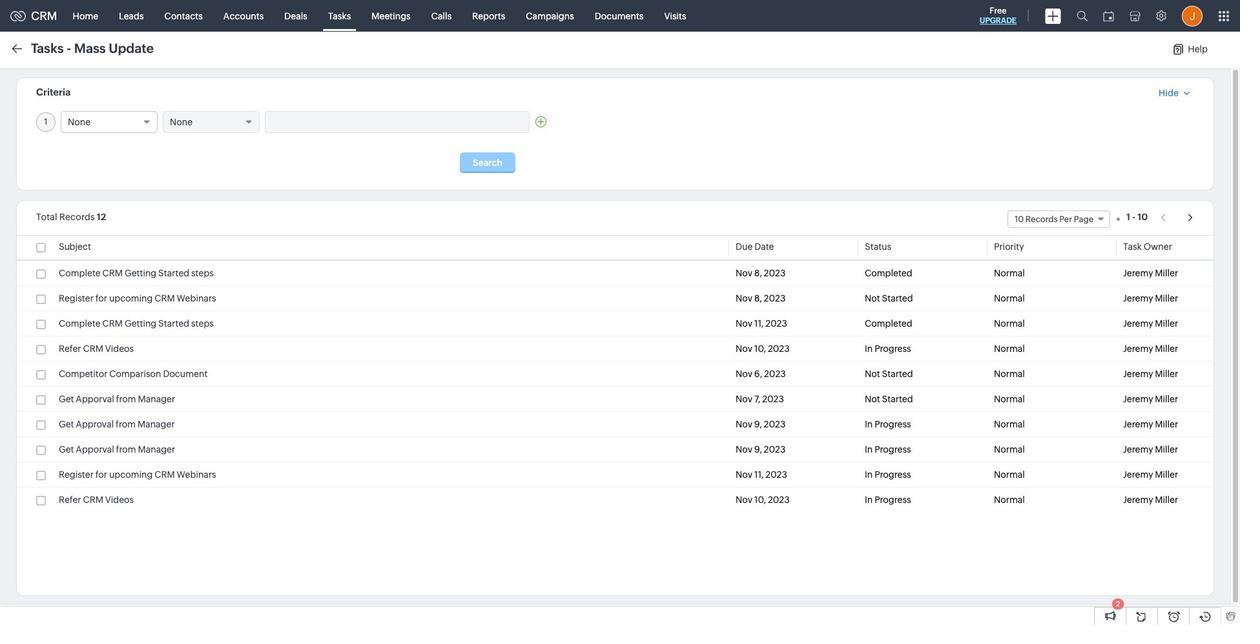 Task type: describe. For each thing, give the bounding box(es) containing it.
search element
[[1069, 0, 1096, 32]]

profile element
[[1174, 0, 1211, 31]]

calendar image
[[1103, 11, 1114, 21]]

search image
[[1077, 10, 1088, 21]]

create menu element
[[1037, 0, 1069, 31]]



Task type: vqa. For each thing, say whether or not it's contained in the screenshot.
row group
yes



Task type: locate. For each thing, give the bounding box(es) containing it.
logo image
[[10, 11, 26, 21]]

None field
[[1008, 210, 1110, 228]]

None text field
[[265, 112, 529, 132]]

create menu image
[[1045, 8, 1061, 24]]

row group
[[17, 261, 1214, 512]]

profile image
[[1182, 5, 1203, 26]]



